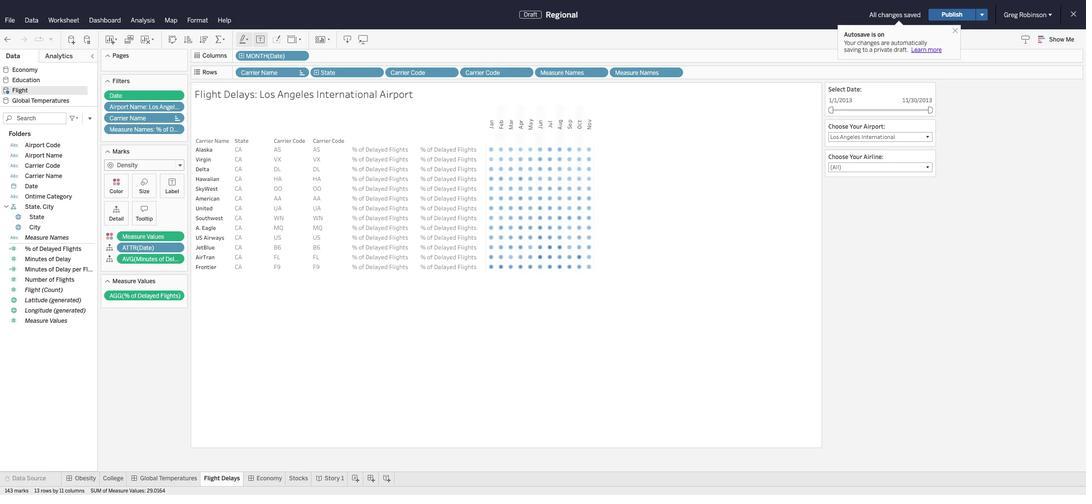 Task type: vqa. For each thing, say whether or not it's contained in the screenshot.
"Education"
yes



Task type: describe. For each thing, give the bounding box(es) containing it.
greg
[[1004, 11, 1018, 18]]

airport for airport code
[[25, 142, 45, 149]]

0 horizontal spatial date
[[25, 183, 38, 190]]

international for airport name: los angeles international
[[182, 104, 216, 111]]

0 horizontal spatial carrier code
[[25, 162, 60, 169]]

show
[[1050, 36, 1065, 43]]

analytics
[[45, 52, 73, 60]]

format
[[187, 17, 208, 24]]

measure names: % of delayed flights
[[110, 126, 210, 133]]

% of delayed flights
[[25, 246, 81, 252]]

robinson
[[1020, 11, 1047, 18]]

columns
[[203, 52, 227, 59]]

1 horizontal spatial names
[[565, 69, 584, 76]]

2 vertical spatial measure values
[[25, 317, 67, 324]]

angeles for delays:
[[277, 87, 314, 101]]

avg(minutes of delay per flight)
[[122, 256, 210, 263]]

minutes for minutes of delay
[[25, 256, 47, 263]]

airport name
[[25, 152, 62, 159]]

1/1/2013
[[829, 96, 853, 104]]

automatically
[[891, 40, 928, 46]]

sum of measure values: 29.0164
[[90, 488, 165, 494]]

of for % of delayed flights
[[32, 246, 38, 252]]

2 horizontal spatial delayed
[[170, 126, 191, 133]]

(generated) for latitude (generated)
[[49, 297, 81, 304]]

flight for flight
[[12, 87, 28, 94]]

to
[[863, 46, 868, 53]]

of for agg(% of delayed flights)
[[131, 293, 136, 299]]

sum
[[90, 488, 102, 494]]

1 vertical spatial city
[[29, 224, 40, 231]]

2 vertical spatial data
[[12, 475, 25, 482]]

help
[[218, 17, 231, 24]]

0 vertical spatial economy
[[12, 67, 38, 73]]

fit image
[[287, 34, 303, 44]]

minutes for minutes of delay per flight
[[25, 266, 47, 273]]

minutes of delay
[[25, 256, 71, 263]]

is
[[872, 31, 876, 38]]

(count)
[[42, 287, 63, 293]]

1 horizontal spatial measure names
[[541, 69, 584, 76]]

state, city
[[25, 203, 54, 210]]

pages
[[113, 52, 129, 59]]

folders
[[9, 130, 31, 137]]

flight (count)
[[25, 287, 63, 293]]

delays:
[[224, 87, 258, 101]]

dashboard
[[89, 17, 121, 24]]

on
[[878, 31, 885, 38]]

sort carrier name descending by measure values image
[[199, 34, 209, 44]]

names:
[[134, 126, 155, 133]]

latitude
[[25, 297, 48, 304]]

education
[[12, 77, 40, 84]]

month(date)
[[246, 53, 285, 60]]

redo image
[[19, 34, 28, 44]]

choose for choose your airport:
[[829, 122, 849, 130]]

changes for all
[[879, 11, 903, 18]]

number of flights
[[25, 276, 75, 283]]

minutes of delay per flight
[[25, 266, 99, 273]]

state,
[[25, 203, 41, 210]]

ontime
[[25, 193, 45, 200]]

swap rows and columns image
[[168, 34, 178, 44]]

angeles for name:
[[160, 104, 181, 111]]

category
[[47, 193, 72, 200]]

(generated) for longitude (generated)
[[54, 307, 86, 314]]

stocks
[[289, 475, 308, 482]]

learn
[[912, 46, 927, 53]]

1 vertical spatial measure values
[[113, 278, 156, 285]]

name down name:
[[130, 115, 146, 122]]

of for number of flights
[[49, 276, 54, 283]]

all
[[870, 11, 877, 18]]

1 horizontal spatial %
[[156, 126, 162, 133]]

a
[[870, 46, 873, 53]]

los for delays:
[[260, 87, 275, 101]]

0 vertical spatial date
[[110, 92, 122, 99]]

airport for airport name
[[25, 152, 45, 159]]

draft
[[524, 11, 538, 18]]

close image
[[951, 26, 960, 35]]

name down month(date) at the left of page
[[261, 69, 278, 76]]

airline:
[[864, 153, 884, 160]]

data guide image
[[1021, 34, 1031, 44]]

longitude
[[25, 307, 52, 314]]

source
[[27, 475, 46, 482]]

1 vertical spatial carrier name
[[110, 115, 146, 122]]

13 rows by 11 columns
[[34, 488, 85, 494]]

agg(%
[[110, 293, 130, 299]]

worksheet
[[48, 17, 79, 24]]

private
[[874, 46, 893, 53]]

filters
[[113, 78, 130, 85]]

marks
[[14, 488, 29, 494]]

autosave
[[844, 31, 870, 38]]

greg robinson
[[1004, 11, 1047, 18]]

13
[[34, 488, 40, 494]]

saving
[[844, 46, 862, 53]]

your changes are automatically saving to a private draft.
[[844, 40, 928, 53]]

more
[[928, 46, 942, 53]]

of for minutes of delay
[[49, 256, 54, 263]]

by
[[53, 488, 58, 494]]

undo image
[[3, 34, 13, 44]]

longitude (generated)
[[25, 307, 86, 314]]

delay for minutes of delay per flight
[[56, 266, 71, 273]]

airport:
[[864, 122, 886, 130]]

avg(minutes
[[122, 256, 158, 263]]

tooltip
[[136, 216, 153, 222]]

143
[[5, 488, 13, 494]]

publish button
[[929, 9, 976, 21]]

delayed for % of delayed flights
[[39, 246, 61, 252]]

airport name: los angeles international
[[110, 104, 216, 111]]

0 vertical spatial measure values
[[122, 233, 164, 240]]

2 vertical spatial flights
[[56, 276, 75, 283]]

marks
[[113, 148, 130, 155]]

of for avg(minutes of delay per flight)
[[159, 256, 164, 263]]

name down airport code
[[46, 152, 62, 159]]

new worksheet image
[[105, 34, 118, 44]]

obesity
[[75, 475, 96, 482]]

pause auto updates image
[[83, 34, 92, 44]]



Task type: locate. For each thing, give the bounding box(es) containing it.
show me
[[1050, 36, 1075, 43]]

analysis
[[131, 17, 155, 24]]

data
[[25, 17, 39, 24], [6, 52, 20, 60], [12, 475, 25, 482]]

0 vertical spatial global
[[12, 97, 30, 104]]

sort carrier name ascending by measure values image
[[183, 34, 193, 44]]

0 vertical spatial state
[[321, 69, 335, 76]]

college
[[103, 475, 124, 482]]

data up replay animation icon
[[25, 17, 39, 24]]

of up number of flights
[[49, 266, 54, 273]]

0 horizontal spatial global
[[12, 97, 30, 104]]

0 vertical spatial per
[[182, 256, 191, 263]]

delay up number of flights
[[56, 266, 71, 273]]

1 horizontal spatial carrier name
[[110, 115, 146, 122]]

0 vertical spatial flights
[[193, 126, 210, 133]]

1 vertical spatial your
[[850, 122, 863, 130]]

0 vertical spatial your
[[844, 40, 856, 46]]

0 vertical spatial los
[[260, 87, 275, 101]]

file
[[5, 17, 15, 24]]

2 minutes from the top
[[25, 266, 47, 273]]

0 vertical spatial choose
[[829, 122, 849, 130]]

international for flight delays: los angeles international airport
[[316, 87, 378, 101]]

replay animation image
[[34, 34, 44, 44]]

label
[[165, 188, 179, 195]]

airport
[[380, 87, 413, 101], [110, 104, 129, 111], [25, 142, 45, 149], [25, 152, 45, 159]]

flight for flight delays
[[204, 475, 220, 482]]

1 vertical spatial date
[[25, 183, 38, 190]]

global up 29.0164
[[140, 475, 158, 482]]

city down state,
[[29, 224, 40, 231]]

2 choose from the top
[[829, 153, 849, 160]]

2 vertical spatial your
[[850, 153, 863, 160]]

format workbook image
[[272, 34, 281, 44]]

0 horizontal spatial names
[[50, 234, 69, 241]]

delays
[[222, 475, 240, 482]]

2 vertical spatial carrier name
[[25, 173, 62, 180]]

carrier name down name:
[[110, 115, 146, 122]]

1 horizontal spatial carrier code
[[391, 69, 425, 76]]

delayed
[[170, 126, 191, 133], [39, 246, 61, 252], [138, 293, 159, 299]]

publish
[[942, 11, 963, 18]]

29.0164
[[147, 488, 165, 494]]

delay for minutes of delay
[[56, 256, 71, 263]]

ontime category
[[25, 193, 72, 200]]

0 horizontal spatial global temperatures
[[12, 97, 69, 104]]

flights
[[193, 126, 210, 133], [63, 246, 81, 252], [56, 276, 75, 283]]

flight for flight delays: los angeles international airport
[[195, 87, 222, 101]]

measure
[[541, 69, 564, 76], [615, 69, 639, 76], [110, 126, 133, 133], [122, 233, 146, 240], [25, 234, 48, 241], [113, 278, 136, 285], [25, 317, 48, 324], [108, 488, 128, 494]]

0 vertical spatial angeles
[[277, 87, 314, 101]]

measure values up attr(date) at the left of page
[[122, 233, 164, 240]]

2 vertical spatial values
[[50, 317, 67, 324]]

download image
[[343, 34, 353, 44]]

2 vertical spatial delayed
[[138, 293, 159, 299]]

1 vertical spatial changes
[[858, 40, 880, 46]]

delay left the flight)
[[166, 256, 181, 263]]

2 horizontal spatial carrier code
[[466, 69, 500, 76]]

economy left stocks
[[257, 475, 282, 482]]

minutes up number
[[25, 266, 47, 273]]

global temperatures up search text field
[[12, 97, 69, 104]]

airport for airport name: los angeles international
[[110, 104, 129, 111]]

los for name:
[[149, 104, 158, 111]]

global down education
[[12, 97, 30, 104]]

minutes
[[25, 256, 47, 263], [25, 266, 47, 273]]

regional
[[546, 10, 578, 19]]

1 vertical spatial values
[[138, 278, 156, 285]]

city
[[43, 203, 54, 210], [29, 224, 40, 231]]

all changes saved
[[870, 11, 921, 18]]

delayed left flights)
[[138, 293, 159, 299]]

changes
[[879, 11, 903, 18], [858, 40, 880, 46]]

names
[[565, 69, 584, 76], [640, 69, 659, 76], [50, 234, 69, 241]]

highlight image
[[239, 34, 250, 44]]

flight delays
[[204, 475, 240, 482]]

measure values down longitude
[[25, 317, 67, 324]]

of up minutes of delay at the left bottom of the page
[[32, 246, 38, 252]]

state
[[321, 69, 335, 76], [29, 214, 44, 221]]

show/hide cards image
[[315, 34, 331, 44]]

1 vertical spatial choose
[[829, 153, 849, 160]]

of for sum of measure values: 29.0164
[[103, 488, 107, 494]]

flight)
[[192, 256, 210, 263]]

delay up minutes of delay per flight
[[56, 256, 71, 263]]

flight for flight (count)
[[25, 287, 40, 293]]

global temperatures up 29.0164
[[140, 475, 197, 482]]

your
[[844, 40, 856, 46], [850, 122, 863, 130], [850, 153, 863, 160]]

draft.
[[894, 46, 909, 53]]

your inside your changes are automatically saving to a private draft.
[[844, 40, 856, 46]]

delay
[[56, 256, 71, 263], [166, 256, 181, 263], [56, 266, 71, 273]]

columns
[[65, 488, 85, 494]]

open and edit this workbook in tableau desktop image
[[359, 34, 368, 44]]

values up attr(date) at the left of page
[[147, 233, 164, 240]]

of right the names:
[[163, 126, 168, 133]]

2 horizontal spatial measure names
[[615, 69, 659, 76]]

changes inside your changes are automatically saving to a private draft.
[[858, 40, 880, 46]]

global
[[12, 97, 30, 104], [140, 475, 158, 482]]

2 horizontal spatial names
[[640, 69, 659, 76]]

clear sheet image
[[140, 34, 156, 44]]

flight
[[12, 87, 28, 94], [195, 87, 222, 101], [83, 266, 99, 273], [25, 287, 40, 293], [204, 475, 220, 482]]

0 vertical spatial international
[[316, 87, 378, 101]]

minutes down % of delayed flights
[[25, 256, 47, 263]]

1 horizontal spatial global temperatures
[[140, 475, 197, 482]]

los right name:
[[149, 104, 158, 111]]

of right avg(minutes
[[159, 256, 164, 263]]

city down 'ontime category'
[[43, 203, 54, 210]]

0 horizontal spatial measure names
[[25, 234, 69, 241]]

data source
[[12, 475, 46, 482]]

1 horizontal spatial angeles
[[277, 87, 314, 101]]

flight delays: los angeles international airport
[[195, 87, 413, 101]]

0 horizontal spatial per
[[72, 266, 82, 273]]

0 vertical spatial changes
[[879, 11, 903, 18]]

0 vertical spatial temperatures
[[31, 97, 69, 104]]

choose
[[829, 122, 849, 130], [829, 153, 849, 160]]

1 horizontal spatial los
[[260, 87, 275, 101]]

of up "(count)"
[[49, 276, 54, 283]]

2 horizontal spatial carrier name
[[241, 69, 278, 76]]

name
[[261, 69, 278, 76], [130, 115, 146, 122], [46, 152, 62, 159], [46, 173, 62, 180]]

changes down autosave is on
[[858, 40, 880, 46]]

11
[[59, 488, 64, 494]]

detail
[[109, 216, 124, 222]]

flights up minutes of delay per flight
[[63, 246, 81, 252]]

0 vertical spatial delayed
[[170, 126, 191, 133]]

color
[[110, 188, 123, 195]]

date down filters
[[110, 92, 122, 99]]

% right the names:
[[156, 126, 162, 133]]

1 vertical spatial state
[[29, 214, 44, 221]]

of
[[163, 126, 168, 133], [32, 246, 38, 252], [49, 256, 54, 263], [159, 256, 164, 263], [49, 266, 54, 273], [49, 276, 54, 283], [131, 293, 136, 299], [103, 488, 107, 494]]

flights down airport name: los angeles international
[[193, 126, 210, 133]]

state down state, city
[[29, 214, 44, 221]]

0 horizontal spatial temperatures
[[31, 97, 69, 104]]

name:
[[130, 104, 148, 111]]

1 vertical spatial delayed
[[39, 246, 61, 252]]

your for airline:
[[850, 153, 863, 160]]

date
[[110, 92, 122, 99], [25, 183, 38, 190]]

date up ontime
[[25, 183, 38, 190]]

select date:
[[829, 85, 862, 93]]

carrier name down month(date) at the left of page
[[241, 69, 278, 76]]

duplicate image
[[124, 34, 134, 44]]

0 vertical spatial (generated)
[[49, 297, 81, 304]]

1 vertical spatial economy
[[257, 475, 282, 482]]

1 horizontal spatial state
[[321, 69, 335, 76]]

1 vertical spatial minutes
[[25, 266, 47, 273]]

1 vertical spatial temperatures
[[159, 475, 197, 482]]

story
[[325, 475, 340, 482]]

angeles down month(date) at the left of page
[[277, 87, 314, 101]]

per left the flight)
[[182, 256, 191, 263]]

changes for your
[[858, 40, 880, 46]]

carrier
[[241, 69, 260, 76], [391, 69, 410, 76], [466, 69, 485, 76], [110, 115, 128, 122], [25, 162, 44, 169], [25, 173, 44, 180]]

(generated) up 'longitude (generated)'
[[49, 297, 81, 304]]

flights)
[[161, 293, 181, 299]]

new data source image
[[67, 34, 77, 44]]

per up number of flights
[[72, 266, 82, 273]]

marks. press enter to open the view data window.. use arrow keys to navigate data visualization elements. image
[[486, 144, 594, 272]]

0 horizontal spatial state
[[29, 214, 44, 221]]

your for airport:
[[850, 122, 863, 130]]

economy up education
[[12, 67, 38, 73]]

your down "autosave"
[[844, 40, 856, 46]]

0 vertical spatial global temperatures
[[12, 97, 69, 104]]

name up category
[[46, 173, 62, 180]]

% up minutes of delay at the left bottom of the page
[[25, 246, 31, 252]]

size
[[139, 188, 150, 195]]

1 vertical spatial global
[[140, 475, 158, 482]]

airport code
[[25, 142, 60, 149]]

saved
[[904, 11, 921, 18]]

data down undo image
[[6, 52, 20, 60]]

attr(date)
[[122, 245, 154, 251]]

carrier name down airport name at the top left
[[25, 173, 62, 180]]

story 1
[[325, 475, 344, 482]]

delay for avg(minutes of delay per flight)
[[166, 256, 181, 263]]

los
[[260, 87, 275, 101], [149, 104, 158, 111]]

0 horizontal spatial angeles
[[160, 104, 181, 111]]

0 vertical spatial %
[[156, 126, 162, 133]]

measure names
[[541, 69, 584, 76], [615, 69, 659, 76], [25, 234, 69, 241]]

(generated) down latitude (generated)
[[54, 307, 86, 314]]

0 horizontal spatial delayed
[[39, 246, 61, 252]]

per for flight)
[[182, 256, 191, 263]]

0 horizontal spatial carrier name
[[25, 173, 62, 180]]

choose left 'airline:'
[[829, 153, 849, 160]]

0 vertical spatial values
[[147, 233, 164, 240]]

rows
[[41, 488, 52, 494]]

totals image
[[215, 34, 227, 44]]

delayed up minutes of delay at the left bottom of the page
[[39, 246, 61, 252]]

are
[[881, 40, 890, 46]]

latitude (generated)
[[25, 297, 81, 304]]

state up 'flight delays: los angeles international airport'
[[321, 69, 335, 76]]

flights down minutes of delay per flight
[[56, 276, 75, 283]]

measure values up the agg(% of delayed flights)
[[113, 278, 156, 285]]

0 horizontal spatial international
[[182, 104, 216, 111]]

1 vertical spatial per
[[72, 266, 82, 273]]

your left 'airline:'
[[850, 153, 863, 160]]

per for flight
[[72, 266, 82, 273]]

hide mark labels image
[[256, 34, 266, 44]]

delayed down airport name: los angeles international
[[170, 126, 191, 133]]

global temperatures
[[12, 97, 69, 104], [140, 475, 197, 482]]

0 vertical spatial carrier name
[[241, 69, 278, 76]]

measure values
[[122, 233, 164, 240], [113, 278, 156, 285], [25, 317, 67, 324]]

0 horizontal spatial los
[[149, 104, 158, 111]]

1 horizontal spatial date
[[110, 92, 122, 99]]

0 vertical spatial minutes
[[25, 256, 47, 263]]

choose for choose your airline:
[[829, 153, 849, 160]]

learn more
[[912, 46, 942, 53]]

agg(% of delayed flights)
[[110, 293, 181, 299]]

of for minutes of delay per flight
[[49, 266, 54, 273]]

1 vertical spatial los
[[149, 104, 158, 111]]

0 vertical spatial city
[[43, 203, 54, 210]]

values up the agg(% of delayed flights)
[[138, 278, 156, 285]]

1 horizontal spatial global
[[140, 475, 158, 482]]

data up 143 marks
[[12, 475, 25, 482]]

collapse image
[[90, 53, 95, 59]]

select
[[829, 85, 846, 93]]

values down 'longitude (generated)'
[[50, 317, 67, 324]]

0 horizontal spatial %
[[25, 246, 31, 252]]

1 vertical spatial data
[[6, 52, 20, 60]]

show me button
[[1034, 32, 1084, 47]]

1 vertical spatial international
[[182, 104, 216, 111]]

0 horizontal spatial city
[[29, 224, 40, 231]]

Search text field
[[3, 112, 67, 124]]

1 horizontal spatial delayed
[[138, 293, 159, 299]]

temperatures up 29.0164
[[159, 475, 197, 482]]

choose your airport:
[[829, 122, 886, 130]]

autosave is on
[[844, 31, 885, 38]]

1 horizontal spatial per
[[182, 256, 191, 263]]

1 minutes from the top
[[25, 256, 47, 263]]

learn more link
[[909, 46, 942, 53]]

angeles up measure names: % of delayed flights on the top left of the page
[[160, 104, 181, 111]]

1 vertical spatial (generated)
[[54, 307, 86, 314]]

your left airport:
[[850, 122, 863, 130]]

1 vertical spatial flights
[[63, 246, 81, 252]]

(generated)
[[49, 297, 81, 304], [54, 307, 86, 314]]

1 choose from the top
[[829, 122, 849, 130]]

1
[[341, 475, 344, 482]]

delayed for agg(% of delayed flights)
[[138, 293, 159, 299]]

0 horizontal spatial economy
[[12, 67, 38, 73]]

1 vertical spatial %
[[25, 246, 31, 252]]

replay animation image
[[48, 36, 54, 42]]

1 horizontal spatial international
[[316, 87, 378, 101]]

143 marks
[[5, 488, 29, 494]]

1 horizontal spatial temperatures
[[159, 475, 197, 482]]

international
[[316, 87, 378, 101], [182, 104, 216, 111]]

choose down 1/1/2013
[[829, 122, 849, 130]]

temperatures up search text field
[[31, 97, 69, 104]]

me
[[1066, 36, 1075, 43]]

1 vertical spatial angeles
[[160, 104, 181, 111]]

changes right all
[[879, 11, 903, 18]]

0 vertical spatial data
[[25, 17, 39, 24]]

of right the sum at the bottom of page
[[103, 488, 107, 494]]

choose your airline:
[[829, 153, 884, 160]]

of right agg(%
[[131, 293, 136, 299]]

1 horizontal spatial economy
[[257, 475, 282, 482]]

1 vertical spatial global temperatures
[[140, 475, 197, 482]]

of down % of delayed flights
[[49, 256, 54, 263]]

1 horizontal spatial city
[[43, 203, 54, 210]]

11/30/2013
[[903, 96, 932, 104]]

los right delays:
[[260, 87, 275, 101]]

per
[[182, 256, 191, 263], [72, 266, 82, 273]]



